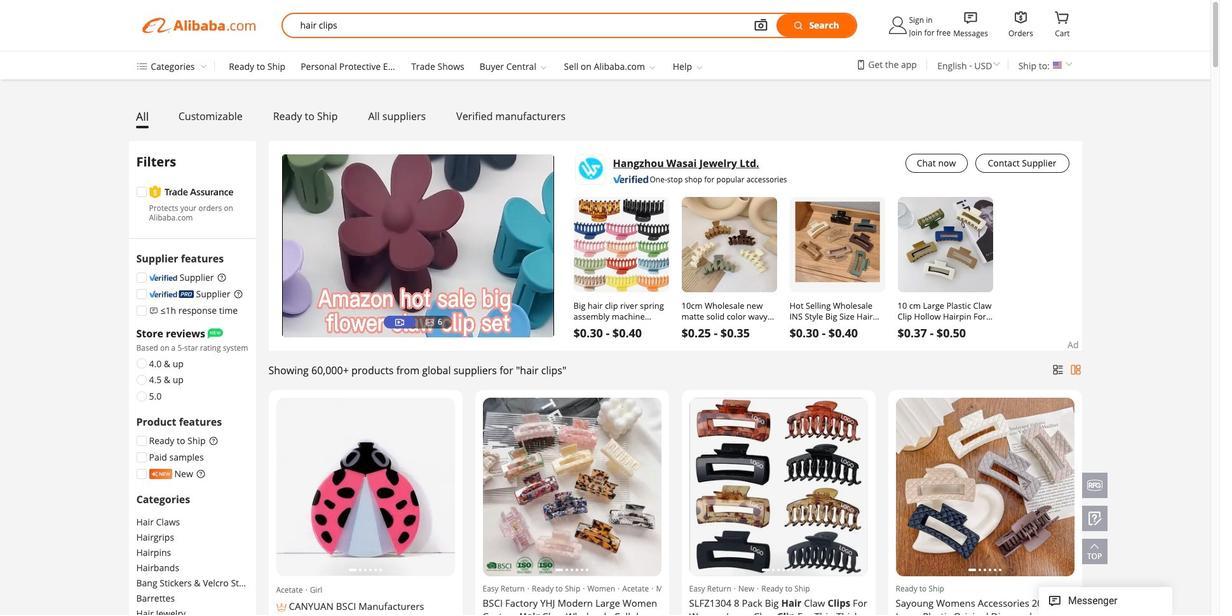 Task type: vqa. For each thing, say whether or not it's contained in the screenshot.
Sign corresponding to Sign up
no



Task type: describe. For each thing, give the bounding box(es) containing it.
1 mail image from the left
[[426, 413, 442, 428]]

2 horizontal spatial arrow down image
[[991, 58, 1002, 70]]

0 horizontal spatial arrow down image
[[647, 62, 658, 72]]

category image
[[136, 59, 147, 74]]

1 horizontal spatial arrow down image
[[539, 62, 549, 72]]

1 horizontal spatial arrow down image
[[694, 62, 705, 72]]

2 mail image from the left
[[839, 413, 855, 428]]

0 horizontal spatial arrow down image
[[197, 61, 207, 71]]

What are you looking for? text field
[[300, 14, 736, 37]]

mail image
[[633, 413, 648, 428]]



Task type: locate. For each thing, give the bounding box(es) containing it.
arrow down image
[[1063, 58, 1075, 70], [197, 61, 207, 71], [539, 62, 549, 72]]

2 horizontal spatial mail image
[[1046, 413, 1061, 428]]

flag us image
[[1052, 61, 1062, 71]]

arrow down image
[[991, 58, 1002, 70], [647, 62, 658, 72], [694, 62, 705, 72]]

0 horizontal spatial mail image
[[426, 413, 442, 428]]

mail image
[[426, 413, 442, 428], [839, 413, 855, 428], [1046, 413, 1061, 428]]

arrow down image right flag us icon
[[1063, 58, 1075, 70]]

arrow up image
[[1087, 539, 1102, 554]]

arrow down image down what are you looking for? text field
[[539, 62, 549, 72]]

1 horizontal spatial mail image
[[839, 413, 855, 428]]

2 horizontal spatial arrow down image
[[1063, 58, 1075, 70]]

3 mail image from the left
[[1046, 413, 1061, 428]]

arrow down image right category image on the left top of page
[[197, 61, 207, 71]]



